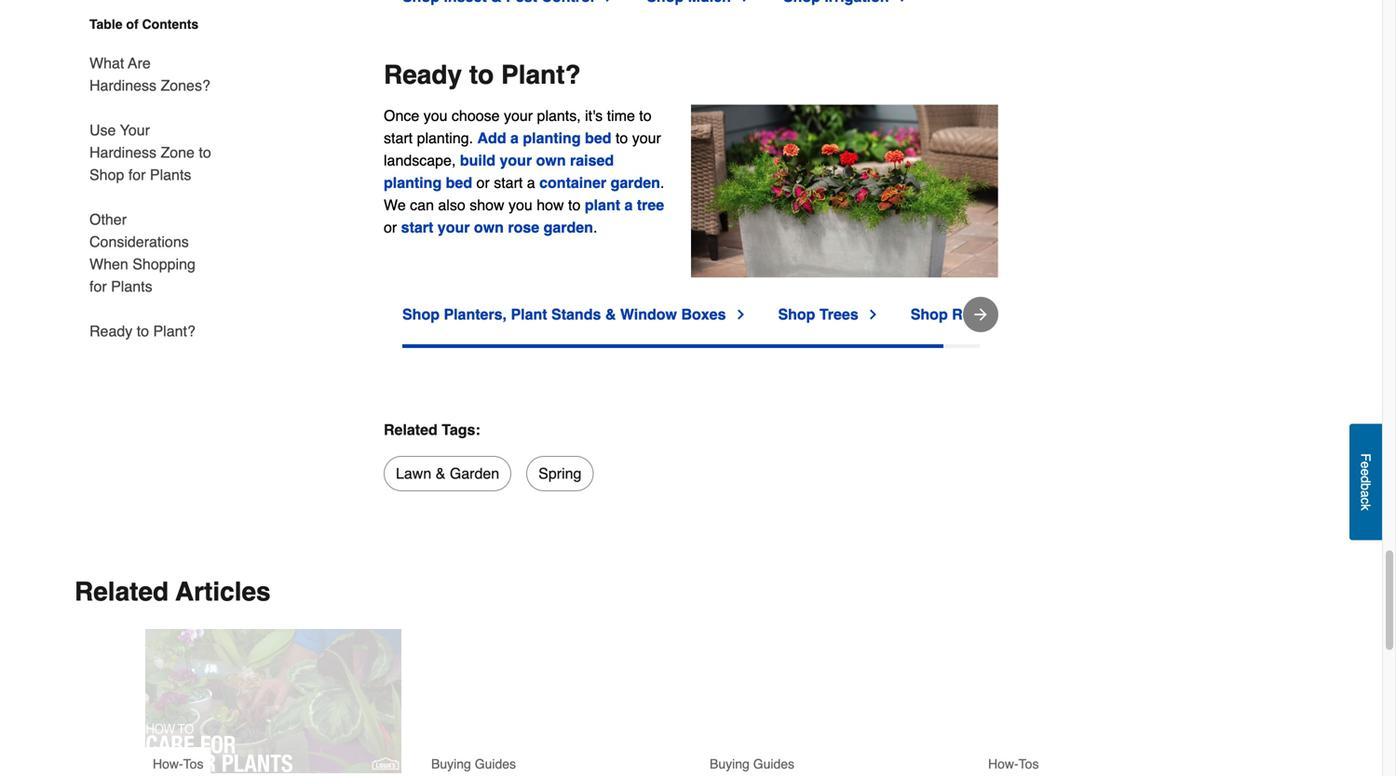 Task type: vqa. For each thing, say whether or not it's contained in the screenshot.
Fi
no



Task type: describe. For each thing, give the bounding box(es) containing it.
shop planters, plant stands & window boxes link
[[402, 304, 748, 326]]

we
[[384, 196, 406, 214]]

2 e from the top
[[1358, 469, 1373, 476]]

your inside 'once you choose your plants, it's time to start planting.'
[[504, 107, 533, 124]]

when
[[89, 256, 128, 273]]

f e e d b a c k button
[[1350, 424, 1382, 540]]

you inside the . we can also show you how to
[[509, 196, 533, 214]]

are
[[128, 54, 151, 72]]

d
[[1358, 476, 1373, 483]]

show
[[470, 196, 504, 214]]

shop trees
[[778, 306, 858, 323]]

related tags:
[[384, 421, 480, 439]]

your inside plant a tree or start your own rose garden .
[[438, 219, 470, 236]]

build
[[460, 152, 496, 169]]

plants inside the use your hardiness zone to shop for plants
[[150, 166, 191, 183]]

shopping
[[132, 256, 195, 273]]

1 vertical spatial start
[[494, 174, 523, 191]]

ready to plant? link
[[89, 309, 195, 343]]

lawn
[[396, 465, 431, 482]]

raised
[[570, 152, 614, 169]]

start inside 'once you choose your plants, it's time to start planting.'
[[384, 129, 413, 147]]

what
[[89, 54, 124, 72]]

own inside the build your own raised planting bed
[[536, 152, 566, 169]]

1 horizontal spatial bed
[[585, 129, 611, 147]]

or start a container garden
[[472, 174, 660, 191]]

plant? inside ready to plant? link
[[153, 323, 195, 340]]

for inside other considerations when shopping for plants
[[89, 278, 107, 295]]

shop inside the use your hardiness zone to shop for plants
[[89, 166, 124, 183]]

shop trees link
[[778, 304, 881, 326]]

a inside plant a tree or start your own rose garden .
[[624, 196, 633, 214]]

can
[[410, 196, 434, 214]]

start your own rose garden link
[[401, 219, 593, 236]]

. we can also show you how to
[[384, 174, 664, 214]]

other considerations when shopping for plants
[[89, 211, 195, 295]]

0 vertical spatial planting
[[523, 129, 581, 147]]

zones?
[[161, 77, 210, 94]]

hardiness for are
[[89, 77, 156, 94]]

own inside plant a tree or start your own rose garden .
[[474, 219, 504, 236]]

to inside the . we can also show you how to
[[568, 196, 581, 214]]

your inside the build your own raised planting bed
[[500, 152, 532, 169]]

container
[[539, 174, 606, 191]]

f
[[1358, 454, 1373, 462]]

of
[[126, 17, 138, 32]]

window
[[620, 306, 677, 323]]

also
[[438, 196, 465, 214]]

. inside the . we can also show you how to
[[660, 174, 664, 191]]

planters,
[[444, 306, 507, 323]]

a inside button
[[1358, 491, 1373, 498]]

k
[[1358, 504, 1373, 511]]

add a planting bed
[[477, 129, 611, 147]]

a concrete planter with green asparagus fern, red and green coleus and red dahlia blooms. image
[[691, 105, 998, 278]]

& inside shop planters, plant stands & window boxes link
[[605, 306, 616, 323]]

. inside plant a tree or start your own rose garden .
[[593, 219, 597, 236]]

shop roses
[[911, 306, 997, 323]]

a up plant a tree or start your own rose garden .
[[527, 174, 535, 191]]

use your hardiness zone to shop for plants
[[89, 122, 211, 183]]

it's
[[585, 107, 603, 124]]

chevron right image
[[738, 0, 753, 4]]

stands
[[551, 306, 601, 323]]

planting.
[[417, 129, 473, 147]]

you inside 'once you choose your plants, it's time to start planting.'
[[423, 107, 447, 124]]

add
[[477, 129, 506, 147]]

plant
[[585, 196, 620, 214]]

other
[[89, 211, 127, 228]]

roses
[[952, 306, 997, 323]]

once you choose your plants, it's time to start planting.
[[384, 107, 652, 147]]

related
[[384, 421, 438, 439]]

lawn & garden
[[396, 465, 499, 482]]

to down shopping
[[137, 323, 149, 340]]

planting inside the build your own raised planting bed
[[384, 174, 442, 191]]

shop planters, plant stands & window boxes
[[402, 306, 726, 323]]



Task type: locate. For each thing, give the bounding box(es) containing it.
1 horizontal spatial .
[[660, 174, 664, 191]]

1 vertical spatial or
[[384, 219, 397, 236]]

for inside the use your hardiness zone to shop for plants
[[128, 166, 146, 183]]

for
[[128, 166, 146, 183], [89, 278, 107, 295]]

f e e d b a c k
[[1358, 454, 1373, 511]]

to inside to your landscape,
[[616, 129, 628, 147]]

1 vertical spatial .
[[593, 219, 597, 236]]

your inside to your landscape,
[[632, 129, 661, 147]]

planting down landscape,
[[384, 174, 442, 191]]

hardiness inside the use your hardiness zone to shop for plants
[[89, 144, 156, 161]]

plant a tree link
[[585, 196, 664, 214]]

ready
[[384, 60, 462, 90], [89, 323, 132, 340]]

chevron right image
[[602, 0, 617, 4], [897, 0, 911, 4], [733, 307, 748, 322], [866, 307, 881, 322]]

0 horizontal spatial bed
[[446, 174, 472, 191]]

1 horizontal spatial ready
[[384, 60, 462, 90]]

your
[[504, 107, 533, 124], [632, 129, 661, 147], [500, 152, 532, 169], [438, 219, 470, 236]]

to
[[469, 60, 494, 90], [639, 107, 652, 124], [616, 129, 628, 147], [199, 144, 211, 161], [568, 196, 581, 214], [137, 323, 149, 340]]

to your landscape,
[[384, 129, 661, 169]]

you
[[423, 107, 447, 124], [509, 196, 533, 214]]

& right lawn
[[436, 465, 446, 482]]

table of contents element
[[75, 15, 214, 343]]

0 vertical spatial you
[[423, 107, 447, 124]]

how
[[537, 196, 564, 214]]

1 vertical spatial plant?
[[153, 323, 195, 340]]

. up tree
[[660, 174, 664, 191]]

2 hardiness from the top
[[89, 144, 156, 161]]

0 vertical spatial or
[[476, 174, 490, 191]]

your up to your landscape,
[[504, 107, 533, 124]]

to inside 'once you choose your plants, it's time to start planting.'
[[639, 107, 652, 124]]

garden
[[611, 174, 660, 191], [544, 219, 593, 236]]

0 vertical spatial start
[[384, 129, 413, 147]]

plant? down shopping
[[153, 323, 195, 340]]

e up d at the right bottom
[[1358, 462, 1373, 469]]

start
[[384, 129, 413, 147], [494, 174, 523, 191], [401, 219, 433, 236]]

0 horizontal spatial you
[[423, 107, 447, 124]]

boxes
[[681, 306, 726, 323]]

hardiness down the your
[[89, 144, 156, 161]]

your
[[120, 122, 150, 139]]

1 vertical spatial bed
[[446, 174, 472, 191]]

planting down "plants,"
[[523, 129, 581, 147]]

1 vertical spatial hardiness
[[89, 144, 156, 161]]

0 horizontal spatial or
[[384, 219, 397, 236]]

garden up plant a tree link
[[611, 174, 660, 191]]

1 horizontal spatial planting
[[523, 129, 581, 147]]

own down add a planting bed link
[[536, 152, 566, 169]]

or down we
[[384, 219, 397, 236]]

1 vertical spatial ready
[[89, 323, 132, 340]]

1 vertical spatial you
[[509, 196, 533, 214]]

0 horizontal spatial .
[[593, 219, 597, 236]]

ready to plant? inside table of contents element
[[89, 323, 195, 340]]

you up 'rose'
[[509, 196, 533, 214]]

tags:
[[442, 421, 480, 439]]

contents
[[142, 17, 199, 32]]

spring link
[[526, 456, 594, 492]]

bed down the it's
[[585, 129, 611, 147]]

to down time
[[616, 129, 628, 147]]

0 horizontal spatial ready to plant?
[[89, 323, 195, 340]]

scrollbar
[[402, 345, 943, 348]]

plant a tree or start your own rose garden .
[[384, 196, 664, 236]]

lawn & garden link
[[384, 456, 511, 492]]

to right zone
[[199, 144, 211, 161]]

your down time
[[632, 129, 661, 147]]

container garden link
[[539, 174, 660, 191]]

. down plant
[[593, 219, 597, 236]]

ready inside table of contents element
[[89, 323, 132, 340]]

0 horizontal spatial plant?
[[153, 323, 195, 340]]

trees
[[819, 306, 858, 323]]

a
[[510, 129, 519, 147], [527, 174, 535, 191], [624, 196, 633, 214], [1358, 491, 1373, 498]]

rose
[[508, 219, 539, 236]]

1 horizontal spatial own
[[536, 152, 566, 169]]

bed up also
[[446, 174, 472, 191]]

arrow right image
[[971, 306, 990, 324]]

1 e from the top
[[1358, 462, 1373, 469]]

1 horizontal spatial you
[[509, 196, 533, 214]]

1 vertical spatial own
[[474, 219, 504, 236]]

1 horizontal spatial ready to plant?
[[384, 60, 581, 90]]

table
[[89, 17, 123, 32]]

shop left roses
[[911, 306, 948, 323]]

shop left trees
[[778, 306, 815, 323]]

b
[[1358, 483, 1373, 491]]

shop for shop planters, plant stands & window boxes
[[402, 306, 440, 323]]

1 vertical spatial garden
[[544, 219, 593, 236]]

0 vertical spatial for
[[128, 166, 146, 183]]

shop roses link
[[911, 304, 1019, 326]]

garden
[[450, 465, 499, 482]]

what are hardiness zones?
[[89, 54, 210, 94]]

bed
[[585, 129, 611, 147], [446, 174, 472, 191]]

start down once
[[384, 129, 413, 147]]

& right stands at the top of the page
[[605, 306, 616, 323]]

0 vertical spatial plants
[[150, 166, 191, 183]]

for down when
[[89, 278, 107, 295]]

shop
[[89, 166, 124, 183], [402, 306, 440, 323], [778, 306, 815, 323], [911, 306, 948, 323]]

1 horizontal spatial plant?
[[501, 60, 581, 90]]

or up show
[[476, 174, 490, 191]]

zone
[[161, 144, 195, 161]]

e up b
[[1358, 469, 1373, 476]]

1 vertical spatial for
[[89, 278, 107, 295]]

0 vertical spatial ready to plant?
[[384, 60, 581, 90]]

considerations
[[89, 233, 189, 251]]

0 horizontal spatial &
[[436, 465, 446, 482]]

table of contents
[[89, 17, 199, 32]]

1 vertical spatial &
[[436, 465, 446, 482]]

ready down when
[[89, 323, 132, 340]]

add a planting bed link
[[477, 129, 611, 147]]

own down show
[[474, 219, 504, 236]]

a right add
[[510, 129, 519, 147]]

plants inside other considerations when shopping for plants
[[111, 278, 152, 295]]

0 horizontal spatial planting
[[384, 174, 442, 191]]

landscape,
[[384, 152, 456, 169]]

0 vertical spatial &
[[605, 306, 616, 323]]

.
[[660, 174, 664, 191], [593, 219, 597, 236]]

plant? up "plants,"
[[501, 60, 581, 90]]

1 vertical spatial planting
[[384, 174, 442, 191]]

0 horizontal spatial ready
[[89, 323, 132, 340]]

choose
[[452, 107, 500, 124]]

0 vertical spatial own
[[536, 152, 566, 169]]

&
[[605, 306, 616, 323], [436, 465, 446, 482]]

0 vertical spatial ready
[[384, 60, 462, 90]]

shop left planters,
[[402, 306, 440, 323]]

to inside the use your hardiness zone to shop for plants
[[199, 144, 211, 161]]

use
[[89, 122, 116, 139]]

plants
[[150, 166, 191, 183], [111, 278, 152, 295]]

a up 'k'
[[1358, 491, 1373, 498]]

hardiness down what
[[89, 77, 156, 94]]

hardiness for your
[[89, 144, 156, 161]]

shop up other
[[89, 166, 124, 183]]

start down "can"
[[401, 219, 433, 236]]

plant?
[[501, 60, 581, 90], [153, 323, 195, 340]]

2 vertical spatial start
[[401, 219, 433, 236]]

once
[[384, 107, 419, 124]]

plants down when
[[111, 278, 152, 295]]

use your hardiness zone to shop for plants link
[[89, 108, 214, 197]]

0 horizontal spatial garden
[[544, 219, 593, 236]]

shop for shop roses
[[911, 306, 948, 323]]

0 vertical spatial .
[[660, 174, 664, 191]]

to up choose
[[469, 60, 494, 90]]

other considerations when shopping for plants link
[[89, 197, 214, 309]]

plants down zone
[[150, 166, 191, 183]]

hardiness inside what are hardiness zones?
[[89, 77, 156, 94]]

plant
[[511, 306, 547, 323]]

start up show
[[494, 174, 523, 191]]

0 vertical spatial hardiness
[[89, 77, 156, 94]]

your down add
[[500, 152, 532, 169]]

0 vertical spatial bed
[[585, 129, 611, 147]]

a left tree
[[624, 196, 633, 214]]

chevron right image inside shop planters, plant stands & window boxes link
[[733, 307, 748, 322]]

1 vertical spatial ready to plant?
[[89, 323, 195, 340]]

hardiness
[[89, 77, 156, 94], [89, 144, 156, 161]]

garden inside plant a tree or start your own rose garden .
[[544, 219, 593, 236]]

build your own raised planting bed
[[384, 152, 614, 191]]

garden down how
[[544, 219, 593, 236]]

1 horizontal spatial garden
[[611, 174, 660, 191]]

own
[[536, 152, 566, 169], [474, 219, 504, 236]]

to down container
[[568, 196, 581, 214]]

0 horizontal spatial own
[[474, 219, 504, 236]]

spring
[[538, 465, 582, 482]]

plants,
[[537, 107, 581, 124]]

bed inside the build your own raised planting bed
[[446, 174, 472, 191]]

1 horizontal spatial &
[[605, 306, 616, 323]]

e
[[1358, 462, 1373, 469], [1358, 469, 1373, 476]]

build your own raised planting bed link
[[384, 152, 614, 191]]

to right time
[[639, 107, 652, 124]]

1 horizontal spatial or
[[476, 174, 490, 191]]

ready up once
[[384, 60, 462, 90]]

for down the your
[[128, 166, 146, 183]]

or inside plant a tree or start your own rose garden .
[[384, 219, 397, 236]]

1 vertical spatial plants
[[111, 278, 152, 295]]

or
[[476, 174, 490, 191], [384, 219, 397, 236]]

ready to plant? down shopping
[[89, 323, 195, 340]]

start inside plant a tree or start your own rose garden .
[[401, 219, 433, 236]]

1 horizontal spatial for
[[128, 166, 146, 183]]

what are hardiness zones? link
[[89, 41, 214, 108]]

0 vertical spatial plant?
[[501, 60, 581, 90]]

chevron right image inside the shop trees link
[[866, 307, 881, 322]]

0 horizontal spatial for
[[89, 278, 107, 295]]

ready to plant?
[[384, 60, 581, 90], [89, 323, 195, 340]]

you up planting.
[[423, 107, 447, 124]]

1 hardiness from the top
[[89, 77, 156, 94]]

ready to plant? up choose
[[384, 60, 581, 90]]

shop for shop trees
[[778, 306, 815, 323]]

time
[[607, 107, 635, 124]]

0 vertical spatial garden
[[611, 174, 660, 191]]

& inside lawn & garden 'link'
[[436, 465, 446, 482]]

tree
[[637, 196, 664, 214]]

your down also
[[438, 219, 470, 236]]

c
[[1358, 498, 1373, 504]]



